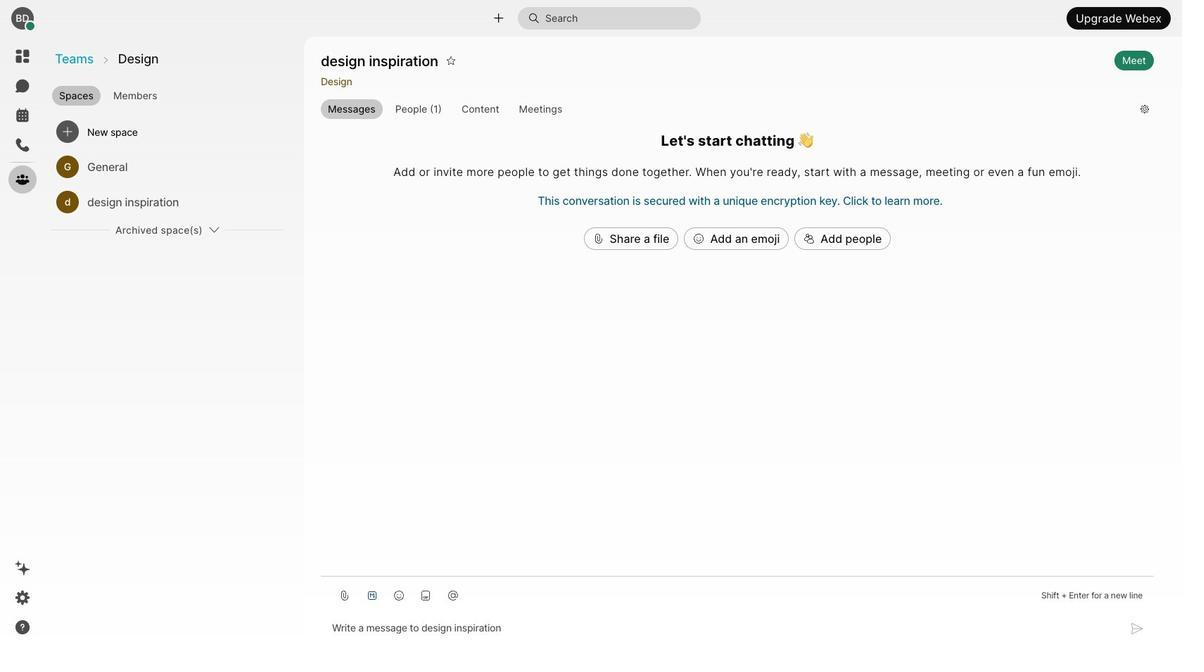 Task type: describe. For each thing, give the bounding box(es) containing it.
webex tab list
[[8, 42, 37, 194]]

message composer toolbar element
[[321, 576, 1155, 609]]

general list item
[[51, 149, 284, 184]]

design inspiration list item
[[51, 184, 284, 220]]



Task type: locate. For each thing, give the bounding box(es) containing it.
tab list
[[49, 80, 303, 107]]

list item
[[51, 114, 284, 149]]

navigation
[[0, 37, 45, 654]]

group
[[321, 100, 1130, 119]]

arrow down_16 image
[[208, 224, 220, 235]]



Task type: vqa. For each thing, say whether or not it's contained in the screenshot.
Terry Turtle list item on the top of page
no



